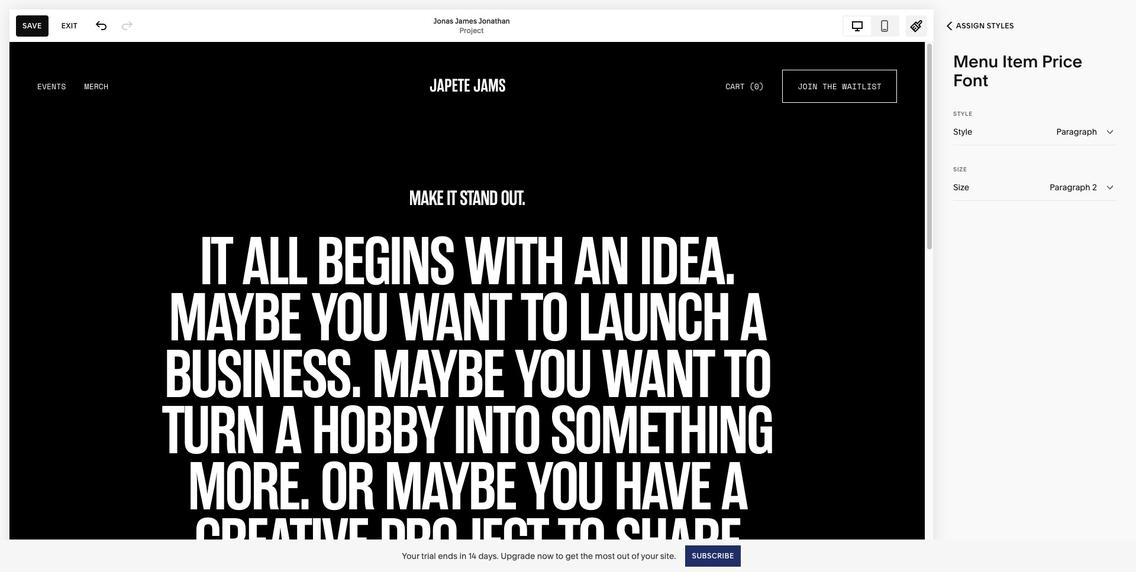 Task type: vqa. For each thing, say whether or not it's contained in the screenshot.
Size to the top
yes



Task type: describe. For each thing, give the bounding box(es) containing it.
assign styles button
[[934, 13, 1027, 39]]

jonas james jonathan project
[[433, 16, 510, 35]]

1 style from the top
[[953, 111, 973, 117]]

trial
[[421, 551, 436, 562]]

out
[[617, 551, 630, 562]]

assign
[[956, 21, 985, 30]]

james
[[455, 16, 477, 25]]

project
[[460, 26, 484, 35]]

save
[[22, 21, 42, 30]]

to
[[556, 551, 564, 562]]

item
[[1003, 51, 1038, 72]]

subscribe button
[[686, 546, 741, 567]]

menu item price font
[[953, 51, 1083, 91]]

the
[[581, 551, 593, 562]]

price
[[1042, 51, 1083, 72]]

exit
[[61, 21, 78, 30]]

of
[[632, 551, 639, 562]]

ends
[[438, 551, 458, 562]]

in
[[460, 551, 467, 562]]

your trial ends in 14 days. upgrade now to get the most out of your site.
[[402, 551, 676, 562]]

your
[[402, 551, 419, 562]]

paragraph for paragraph
[[1057, 127, 1097, 137]]

14
[[469, 551, 476, 562]]



Task type: locate. For each thing, give the bounding box(es) containing it.
exit button
[[55, 15, 84, 36]]

most
[[595, 551, 615, 562]]

0 vertical spatial paragraph
[[1057, 127, 1097, 137]]

0 vertical spatial size
[[953, 166, 967, 173]]

days.
[[478, 551, 499, 562]]

jonas
[[433, 16, 453, 25]]

1 vertical spatial style
[[953, 127, 973, 137]]

style
[[953, 111, 973, 117], [953, 127, 973, 137]]

your
[[641, 551, 658, 562]]

font
[[953, 70, 989, 91]]

styles
[[987, 21, 1014, 30]]

0 vertical spatial style
[[953, 111, 973, 117]]

now
[[537, 551, 554, 562]]

jonathan
[[479, 16, 510, 25]]

paragraph 2
[[1050, 182, 1097, 193]]

size
[[953, 166, 967, 173], [953, 182, 970, 193]]

menu
[[953, 51, 999, 72]]

2 size from the top
[[953, 182, 970, 193]]

tab list
[[844, 16, 898, 35]]

2 style from the top
[[953, 127, 973, 137]]

site.
[[660, 551, 676, 562]]

paragraph left 2
[[1050, 182, 1091, 193]]

1 vertical spatial size
[[953, 182, 970, 193]]

2
[[1093, 182, 1097, 193]]

1 vertical spatial paragraph
[[1050, 182, 1091, 193]]

paragraph for paragraph 2
[[1050, 182, 1091, 193]]

paragraph up paragraph 2 on the right of page
[[1057, 127, 1097, 137]]

upgrade
[[501, 551, 535, 562]]

get
[[566, 551, 579, 562]]

1 size from the top
[[953, 166, 967, 173]]

assign styles
[[956, 21, 1014, 30]]

subscribe
[[692, 552, 734, 561]]

paragraph
[[1057, 127, 1097, 137], [1050, 182, 1091, 193]]

save button
[[16, 15, 48, 36]]

None field
[[953, 119, 1117, 145], [953, 175, 1117, 201], [953, 119, 1117, 145], [953, 175, 1117, 201]]



